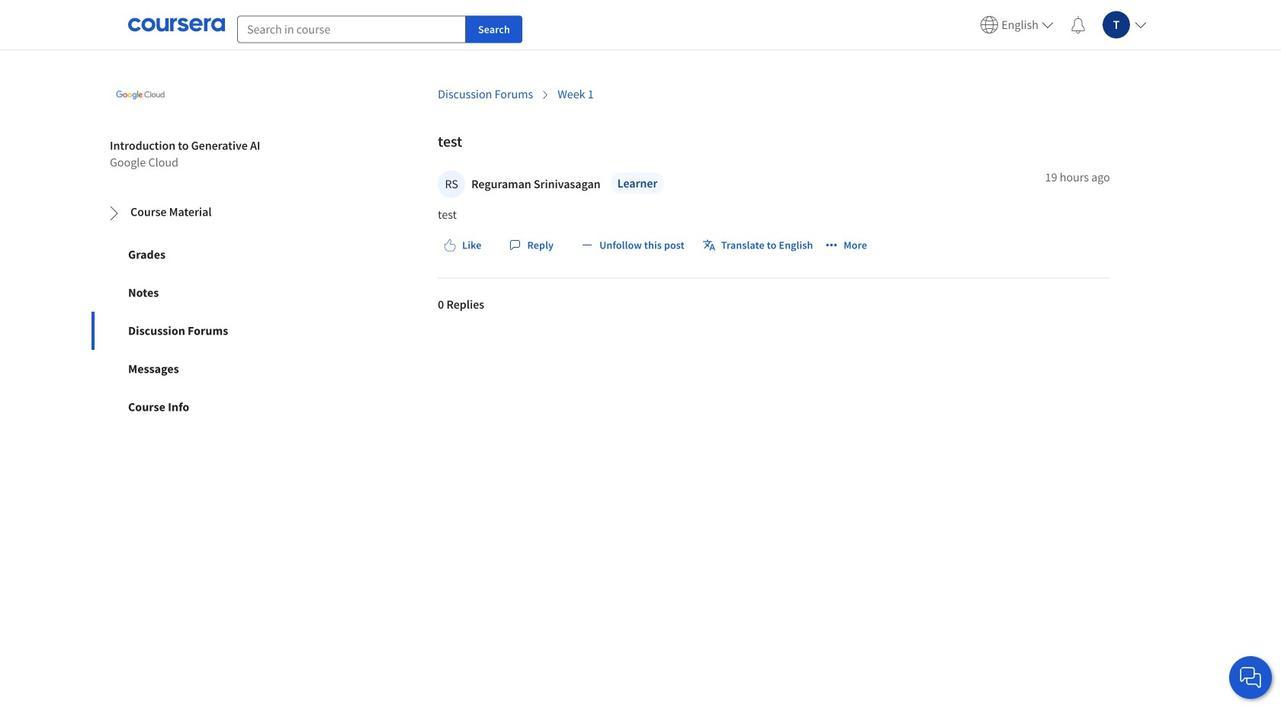 Task type: locate. For each thing, give the bounding box(es) containing it.
learner element
[[611, 173, 664, 194]]

help center image
[[1242, 669, 1260, 687]]

google cloud image
[[110, 65, 171, 126]]



Task type: describe. For each thing, give the bounding box(es) containing it.
forum thread element
[[438, 112, 1110, 349]]

coursera image
[[128, 13, 225, 37]]

Search in course text field
[[237, 16, 466, 43]]



Task type: vqa. For each thing, say whether or not it's contained in the screenshot.
total
no



